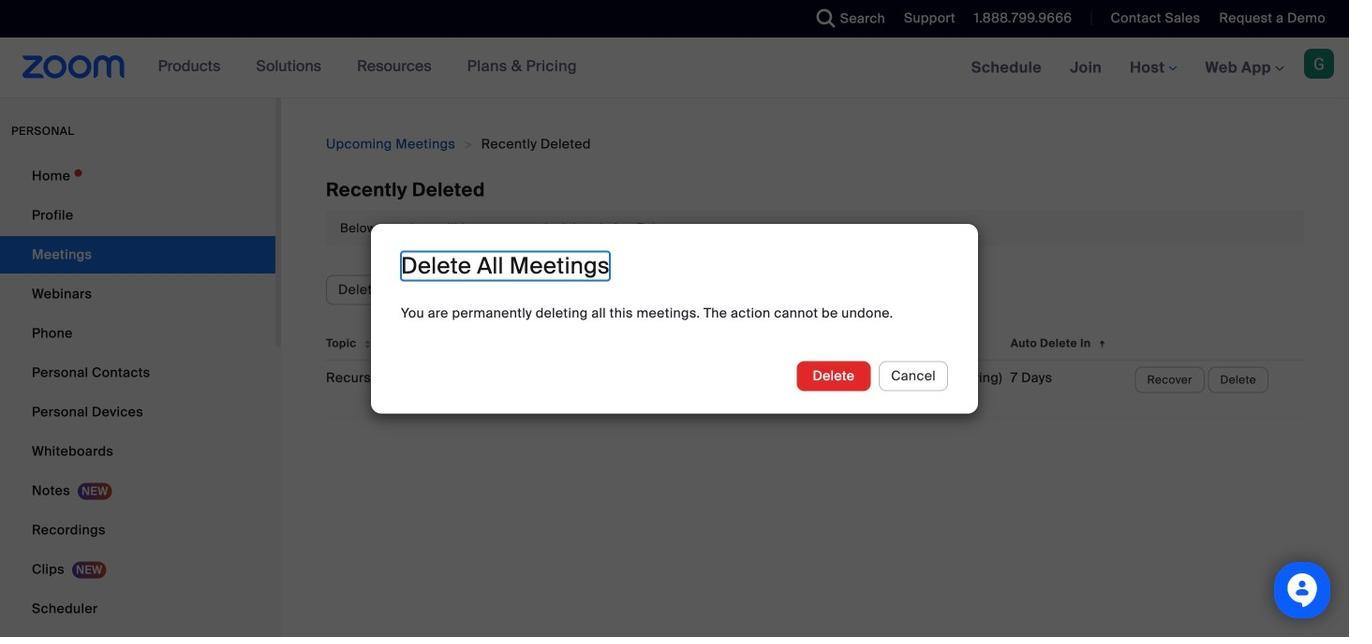Task type: vqa. For each thing, say whether or not it's contained in the screenshot.
the
no



Task type: locate. For each thing, give the bounding box(es) containing it.
banner
[[0, 37, 1350, 99]]

None button
[[326, 275, 412, 305]]

main content main content
[[281, 97, 1350, 637]]

meetings navigation
[[958, 37, 1350, 99]]



Task type: describe. For each thing, give the bounding box(es) containing it.
product information navigation
[[144, 37, 591, 97]]

personal menu menu
[[0, 157, 276, 637]]

none button inside main content 'main content'
[[326, 275, 412, 305]]



